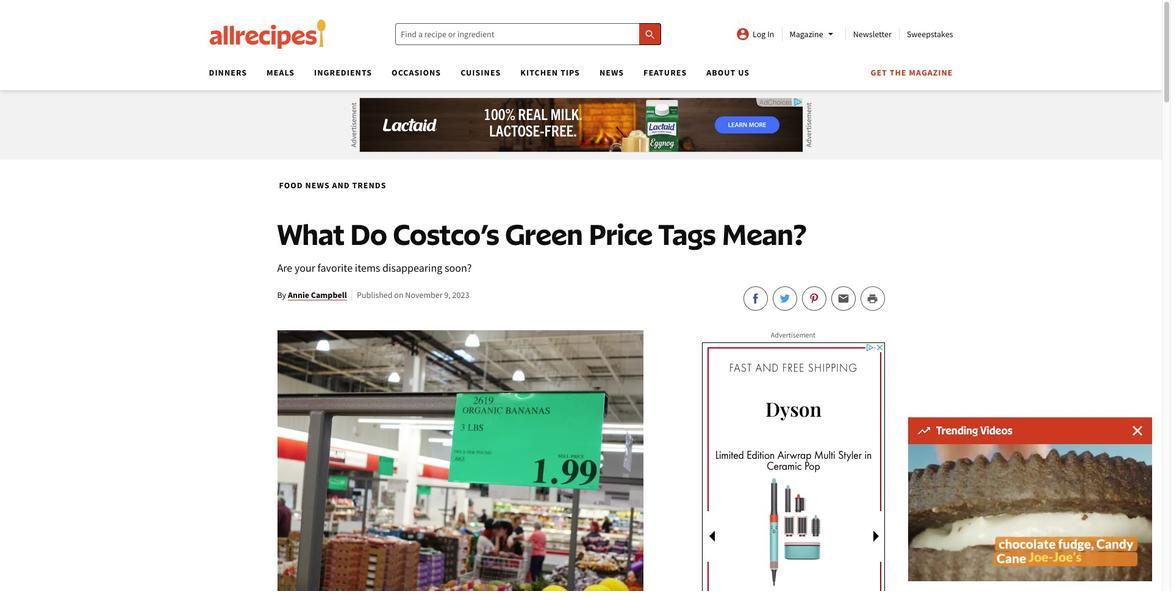 Task type: locate. For each thing, give the bounding box(es) containing it.
in
[[768, 29, 775, 40]]

home image
[[209, 20, 326, 49]]

news right tips at the top of the page
[[600, 67, 624, 78]]

trends
[[352, 180, 387, 191]]

meals
[[267, 67, 295, 78]]

price
[[589, 217, 653, 252]]

trending image
[[918, 428, 930, 435]]

get the magazine link
[[871, 67, 953, 78]]

dinners
[[209, 67, 247, 78]]

0 vertical spatial news
[[600, 67, 624, 78]]

cuisines
[[461, 67, 501, 78]]

mean?
[[722, 217, 807, 252]]

ingredients
[[314, 67, 372, 78]]

kitchen
[[521, 67, 558, 78]]

about
[[707, 67, 736, 78]]

None search field
[[396, 23, 662, 45]]

0 horizontal spatial news
[[305, 180, 330, 191]]

advertisement region
[[359, 98, 803, 153], [702, 343, 885, 592]]

navigation containing dinners
[[199, 63, 953, 90]]

1 vertical spatial news
[[305, 180, 330, 191]]

published
[[357, 290, 393, 301]]

cuisines link
[[461, 67, 501, 78]]

the
[[890, 67, 907, 78]]

your
[[295, 261, 315, 275]]

1 horizontal spatial news
[[600, 67, 624, 78]]

costco green price tag image
[[277, 331, 643, 592]]

news left and
[[305, 180, 330, 191]]

newsletter button
[[853, 29, 892, 40]]

features link
[[644, 67, 687, 78]]

annie campbell link
[[288, 290, 347, 301]]

by
[[277, 290, 286, 301]]

navigation
[[199, 63, 953, 90]]

meals link
[[267, 67, 295, 78]]

news
[[600, 67, 624, 78], [305, 180, 330, 191]]

get the magazine
[[871, 67, 953, 78]]

ingredients link
[[314, 67, 372, 78]]

get
[[871, 67, 888, 78]]

banner
[[0, 0, 1162, 592]]

annie
[[288, 290, 309, 301]]

log in
[[753, 29, 775, 40]]

log in link
[[736, 27, 775, 41]]

account image
[[736, 27, 751, 41]]

food
[[279, 180, 303, 191]]

kitchen tips link
[[521, 67, 580, 78]]

log
[[753, 29, 766, 40]]

published on november 9, 2023
[[357, 290, 469, 301]]

green
[[505, 217, 583, 252]]

magazine
[[909, 67, 953, 78]]



Task type: describe. For each thing, give the bounding box(es) containing it.
do
[[350, 217, 387, 252]]

what
[[277, 217, 344, 252]]

kitchen tips
[[521, 67, 580, 78]]

disappearing
[[383, 261, 443, 275]]

are your favorite items disappearing soon?
[[277, 261, 472, 275]]

trending videos
[[937, 425, 1013, 437]]

us
[[738, 67, 750, 78]]

close image
[[1133, 426, 1143, 436]]

food news and trends
[[279, 180, 387, 191]]

sweepstakes link
[[907, 29, 953, 40]]

favorite
[[318, 261, 353, 275]]

items
[[355, 261, 380, 275]]

about us link
[[707, 67, 750, 78]]

on
[[394, 290, 404, 301]]

print this article. image
[[867, 293, 879, 305]]

Find a recipe or ingredient text field
[[396, 23, 662, 45]]

soon?
[[445, 261, 472, 275]]

occasions
[[392, 67, 441, 78]]

campbell
[[311, 290, 347, 301]]

2023
[[452, 290, 469, 301]]

0 vertical spatial advertisement region
[[359, 98, 803, 153]]

occasions link
[[392, 67, 441, 78]]

news link
[[600, 67, 624, 78]]

what do costco's green price tags mean?
[[277, 217, 807, 252]]

1 vertical spatial advertisement region
[[702, 343, 885, 592]]

9,
[[444, 290, 451, 301]]

search image
[[644, 29, 656, 41]]

news inside navigation
[[600, 67, 624, 78]]

banner containing log in
[[0, 0, 1162, 592]]

trending
[[937, 425, 978, 437]]

sweepstakes
[[907, 29, 953, 40]]

food news and trends link
[[277, 178, 388, 193]]

are
[[277, 261, 292, 275]]

tags
[[659, 217, 716, 252]]

by annie campbell
[[277, 290, 347, 301]]

video player application
[[909, 445, 1153, 582]]

magazine
[[790, 29, 823, 40]]

and
[[332, 180, 350, 191]]

costco's
[[393, 217, 499, 252]]

about us
[[707, 67, 750, 78]]

tips
[[561, 67, 580, 78]]

dinners link
[[209, 67, 247, 78]]

november
[[405, 290, 443, 301]]

newsletter
[[853, 29, 892, 40]]

caret_down image
[[823, 27, 838, 41]]

videos
[[981, 425, 1013, 437]]

magazine button
[[790, 27, 838, 41]]

features
[[644, 67, 687, 78]]



Task type: vqa. For each thing, say whether or not it's contained in the screenshot.
Soup at the left bottom
no



